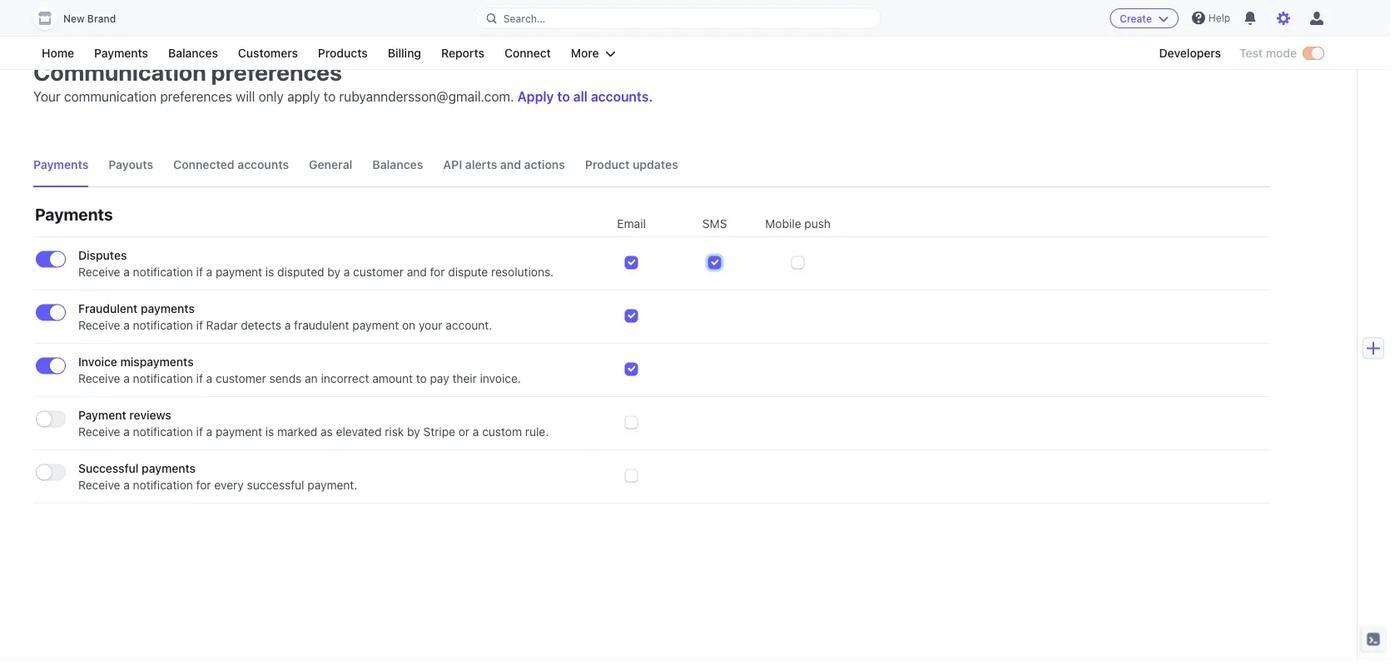 Task type: vqa. For each thing, say whether or not it's contained in the screenshot.
first notification from the top
yes



Task type: describe. For each thing, give the bounding box(es) containing it.
all
[[573, 89, 588, 105]]

marked
[[277, 425, 317, 439]]

pay
[[430, 372, 449, 386]]

payments for communication preferences
[[33, 158, 89, 172]]

amount
[[372, 372, 413, 386]]

by inside disputes receive a notification if a payment is disputed by a customer and for dispute resolutions.
[[328, 265, 341, 279]]

payments link
[[86, 43, 157, 63]]

products link
[[310, 43, 376, 63]]

notification for invoice mispayments
[[133, 372, 193, 386]]

alerts
[[465, 158, 497, 172]]

billing
[[388, 46, 421, 60]]

receive for payment
[[78, 425, 120, 439]]

new brand button
[[33, 7, 133, 30]]

customers
[[238, 46, 298, 60]]

more button
[[563, 43, 624, 63]]

0 vertical spatial payments
[[94, 46, 148, 60]]

0 horizontal spatial balances
[[168, 46, 218, 60]]

help
[[1209, 12, 1231, 24]]

new brand
[[63, 13, 116, 25]]

fraudulent payments receive a notification if radar detects a fraudulent payment on your account.
[[78, 302, 492, 332]]

elevated
[[336, 425, 382, 439]]

incorrect
[[321, 372, 369, 386]]

communication
[[64, 89, 157, 105]]

disputed
[[277, 265, 324, 279]]

1 vertical spatial preferences
[[160, 89, 232, 105]]

customer inside disputes receive a notification if a payment is disputed by a customer and for dispute resolutions.
[[353, 265, 404, 279]]

or
[[459, 425, 470, 439]]

payments for payments
[[35, 204, 113, 224]]

successful payments receive a notification for every successful payment.
[[78, 462, 357, 492]]

every
[[214, 478, 244, 492]]

custom
[[482, 425, 522, 439]]

detects
[[241, 319, 281, 332]]

payment
[[78, 408, 126, 422]]

to inside invoice mispayments receive a notification if a customer sends an incorrect amount to pay their invoice.
[[416, 372, 427, 386]]

apply to all accounts. button
[[518, 89, 653, 105]]

2 horizontal spatial to
[[557, 89, 570, 105]]

mispayments
[[120, 355, 194, 369]]

more
[[571, 46, 599, 60]]

tab list containing payments
[[33, 143, 1271, 187]]

a down mispayments
[[123, 372, 130, 386]]

on
[[402, 319, 416, 332]]

their
[[453, 372, 477, 386]]

actions
[[524, 158, 565, 172]]

payment inside payment reviews receive a notification if a payment is marked as elevated risk by stripe or a custom rule.
[[216, 425, 262, 439]]

customer inside invoice mispayments receive a notification if a customer sends an incorrect amount to pay their invoice.
[[216, 372, 266, 386]]

payments for fraudulent payments
[[141, 302, 195, 316]]

receive for fraudulent
[[78, 319, 120, 332]]

Search… text field
[[477, 8, 880, 29]]

0 vertical spatial preferences
[[211, 58, 342, 85]]

mobile push
[[766, 217, 831, 231]]

notification inside disputes receive a notification if a payment is disputed by a customer and for dispute resolutions.
[[133, 265, 193, 279]]

new
[[63, 13, 85, 25]]

home
[[42, 46, 74, 60]]

test mode
[[1240, 46, 1297, 60]]

a down "reviews"
[[123, 425, 130, 439]]

test
[[1240, 46, 1263, 60]]

payment reviews receive a notification if a payment is marked as elevated risk by stripe or a custom rule.
[[78, 408, 549, 439]]

0 horizontal spatial to
[[324, 89, 336, 105]]

product
[[585, 158, 630, 172]]

api
[[443, 158, 462, 172]]

api alerts and actions
[[443, 158, 565, 172]]

Search… search field
[[477, 8, 880, 29]]

payment inside disputes receive a notification if a payment is disputed by a customer and for dispute resolutions.
[[216, 265, 262, 279]]

connected
[[173, 158, 235, 172]]

a up 'radar' at the left
[[206, 265, 213, 279]]

invoice mispayments receive a notification if a customer sends an incorrect amount to pay their invoice.
[[78, 355, 521, 386]]

an
[[305, 372, 318, 386]]

home link
[[33, 43, 83, 63]]

notification for payment reviews
[[133, 425, 193, 439]]

reports link
[[433, 43, 493, 63]]

customers link
[[230, 43, 306, 63]]

payment inside the fraudulent payments receive a notification if radar detects a fraudulent payment on your account.
[[352, 319, 399, 332]]

a down 'radar' at the left
[[206, 372, 213, 386]]

a right 'disputed'
[[344, 265, 350, 279]]

developers
[[1160, 46, 1222, 60]]

if for payments
[[196, 319, 203, 332]]

your
[[419, 319, 443, 332]]

account.
[[446, 319, 492, 332]]

successful
[[78, 462, 139, 475]]

brand
[[87, 13, 116, 25]]



Task type: locate. For each thing, give the bounding box(es) containing it.
payment up successful payments receive a notification for every successful payment. on the left of the page
[[216, 425, 262, 439]]

receive inside disputes receive a notification if a payment is disputed by a customer and for dispute resolutions.
[[78, 265, 120, 279]]

customer up "on"
[[353, 265, 404, 279]]

search…
[[504, 12, 546, 24]]

payments for successful payments
[[142, 462, 196, 475]]

radar
[[206, 319, 238, 332]]

notification up mispayments
[[133, 319, 193, 332]]

invoice
[[78, 355, 117, 369]]

by right 'disputed'
[[328, 265, 341, 279]]

and inside disputes receive a notification if a payment is disputed by a customer and for dispute resolutions.
[[407, 265, 427, 279]]

receive down invoice
[[78, 372, 120, 386]]

0 horizontal spatial by
[[328, 265, 341, 279]]

create
[[1120, 12, 1152, 24]]

if inside disputes receive a notification if a payment is disputed by a customer and for dispute resolutions.
[[196, 265, 203, 279]]

receive inside the fraudulent payments receive a notification if radar detects a fraudulent payment on your account.
[[78, 319, 120, 332]]

3 if from the top
[[196, 372, 203, 386]]

preferences
[[211, 58, 342, 85], [160, 89, 232, 105]]

receive down disputes
[[78, 265, 120, 279]]

customer
[[353, 265, 404, 279], [216, 372, 266, 386]]

for inside disputes receive a notification if a payment is disputed by a customer and for dispute resolutions.
[[430, 265, 445, 279]]

fraudulent
[[78, 302, 138, 316]]

disputes
[[78, 249, 127, 262]]

is
[[265, 265, 274, 279], [265, 425, 274, 439]]

1 horizontal spatial balances
[[373, 158, 423, 172]]

notification for fraudulent payments
[[133, 319, 193, 332]]

and left dispute
[[407, 265, 427, 279]]

reports
[[441, 46, 485, 60]]

receive for successful
[[78, 478, 120, 492]]

1 vertical spatial is
[[265, 425, 274, 439]]

to left "all"
[[557, 89, 570, 105]]

by right risk
[[407, 425, 420, 439]]

2 is from the top
[[265, 425, 274, 439]]

5 notification from the top
[[133, 478, 193, 492]]

payments inside tab list
[[33, 158, 89, 172]]

accounts.
[[591, 89, 653, 105]]

0 horizontal spatial customer
[[216, 372, 266, 386]]

communication preferences your communication preferences will only apply to rubyanndersson@gmail.com. apply to all accounts.
[[33, 58, 653, 105]]

for
[[430, 265, 445, 279], [196, 478, 211, 492]]

0 vertical spatial for
[[430, 265, 445, 279]]

will
[[236, 89, 255, 105]]

1 horizontal spatial for
[[430, 265, 445, 279]]

apply
[[518, 89, 554, 105]]

a right detects
[[285, 319, 291, 332]]

2 vertical spatial payment
[[216, 425, 262, 439]]

a down fraudulent
[[123, 319, 130, 332]]

customer left sends
[[216, 372, 266, 386]]

1 vertical spatial by
[[407, 425, 420, 439]]

developers link
[[1151, 43, 1230, 63]]

if for mispayments
[[196, 372, 203, 386]]

a right or
[[473, 425, 479, 439]]

receive down successful
[[78, 478, 120, 492]]

if
[[196, 265, 203, 279], [196, 319, 203, 332], [196, 372, 203, 386], [196, 425, 203, 439]]

notification down successful
[[133, 478, 193, 492]]

receive down payment
[[78, 425, 120, 439]]

2 if from the top
[[196, 319, 203, 332]]

0 vertical spatial payment
[[216, 265, 262, 279]]

0 vertical spatial balances
[[168, 46, 218, 60]]

receive for invoice
[[78, 372, 120, 386]]

payouts
[[109, 158, 153, 172]]

payments down your
[[33, 158, 89, 172]]

3 notification from the top
[[133, 372, 193, 386]]

risk
[[385, 425, 404, 439]]

balances
[[168, 46, 218, 60], [373, 158, 423, 172]]

and right alerts
[[500, 158, 521, 172]]

1 horizontal spatial customer
[[353, 265, 404, 279]]

1 vertical spatial for
[[196, 478, 211, 492]]

if for reviews
[[196, 425, 203, 439]]

0 vertical spatial customer
[[353, 265, 404, 279]]

resolutions.
[[491, 265, 554, 279]]

4 notification from the top
[[133, 425, 193, 439]]

rubyanndersson@gmail.com.
[[339, 89, 514, 105]]

a inside successful payments receive a notification for every successful payment.
[[123, 478, 130, 492]]

if inside invoice mispayments receive a notification if a customer sends an incorrect amount to pay their invoice.
[[196, 372, 203, 386]]

product updates
[[585, 158, 678, 172]]

dispute
[[448, 265, 488, 279]]

disputes receive a notification if a payment is disputed by a customer and for dispute resolutions.
[[78, 249, 554, 279]]

receive inside payment reviews receive a notification if a payment is marked as elevated risk by stripe or a custom rule.
[[78, 425, 120, 439]]

payments
[[94, 46, 148, 60], [33, 158, 89, 172], [35, 204, 113, 224]]

by inside payment reviews receive a notification if a payment is marked as elevated risk by stripe or a custom rule.
[[407, 425, 420, 439]]

payments up mispayments
[[141, 302, 195, 316]]

0 horizontal spatial and
[[407, 265, 427, 279]]

1 vertical spatial and
[[407, 265, 427, 279]]

mode
[[1266, 46, 1297, 60]]

notification inside invoice mispayments receive a notification if a customer sends an incorrect amount to pay their invoice.
[[133, 372, 193, 386]]

2 vertical spatial payments
[[35, 204, 113, 224]]

connect
[[505, 46, 551, 60]]

notification inside successful payments receive a notification for every successful payment.
[[133, 478, 193, 492]]

preferences down balances link
[[160, 89, 232, 105]]

1 horizontal spatial and
[[500, 158, 521, 172]]

stripe
[[423, 425, 455, 439]]

sends
[[270, 372, 302, 386]]

is inside disputes receive a notification if a payment is disputed by a customer and for dispute resolutions.
[[265, 265, 274, 279]]

a down successful
[[123, 478, 130, 492]]

invoice.
[[480, 372, 521, 386]]

1 if from the top
[[196, 265, 203, 279]]

1 horizontal spatial to
[[416, 372, 427, 386]]

0 vertical spatial by
[[328, 265, 341, 279]]

1 vertical spatial customer
[[216, 372, 266, 386]]

is inside payment reviews receive a notification if a payment is marked as elevated risk by stripe or a custom rule.
[[265, 425, 274, 439]]

balances left api
[[373, 158, 423, 172]]

tab list
[[33, 143, 1271, 187]]

rule.
[[525, 425, 549, 439]]

for inside successful payments receive a notification for every successful payment.
[[196, 478, 211, 492]]

preferences up only at the top left of the page
[[211, 58, 342, 85]]

notification up fraudulent
[[133, 265, 193, 279]]

1 vertical spatial payments
[[33, 158, 89, 172]]

3 receive from the top
[[78, 372, 120, 386]]

fraudulent
[[294, 319, 349, 332]]

mobile
[[766, 217, 802, 231]]

receive inside invoice mispayments receive a notification if a customer sends an incorrect amount to pay their invoice.
[[78, 372, 120, 386]]

your
[[33, 89, 61, 105]]

a down disputes
[[123, 265, 130, 279]]

receive
[[78, 265, 120, 279], [78, 319, 120, 332], [78, 372, 120, 386], [78, 425, 120, 439], [78, 478, 120, 492]]

payments down "reviews"
[[142, 462, 196, 475]]

create button
[[1110, 8, 1179, 28]]

1 receive from the top
[[78, 265, 120, 279]]

balances inside tab list
[[373, 158, 423, 172]]

and
[[500, 158, 521, 172], [407, 265, 427, 279]]

successful
[[247, 478, 304, 492]]

billing link
[[379, 43, 430, 63]]

0 vertical spatial is
[[265, 265, 274, 279]]

to left 'pay'
[[416, 372, 427, 386]]

1 horizontal spatial by
[[407, 425, 420, 439]]

general
[[309, 158, 353, 172]]

to right "apply"
[[324, 89, 336, 105]]

notification down "reviews"
[[133, 425, 193, 439]]

1 vertical spatial payments
[[142, 462, 196, 475]]

products
[[318, 46, 368, 60]]

connected accounts
[[173, 158, 289, 172]]

notification inside payment reviews receive a notification if a payment is marked as elevated risk by stripe or a custom rule.
[[133, 425, 193, 439]]

1 notification from the top
[[133, 265, 193, 279]]

is left 'disputed'
[[265, 265, 274, 279]]

updates
[[633, 158, 678, 172]]

reviews
[[129, 408, 171, 422]]

help button
[[1186, 5, 1237, 31]]

payment up 'radar' at the left
[[216, 265, 262, 279]]

1 is from the top
[[265, 265, 274, 279]]

0 vertical spatial payments
[[141, 302, 195, 316]]

balances link
[[160, 43, 226, 63]]

sms
[[703, 217, 727, 231]]

0 vertical spatial and
[[500, 158, 521, 172]]

by
[[328, 265, 341, 279], [407, 425, 420, 439]]

receive down fraudulent
[[78, 319, 120, 332]]

payments inside successful payments receive a notification for every successful payment.
[[142, 462, 196, 475]]

notification for successful payments
[[133, 478, 193, 492]]

payments down the brand
[[94, 46, 148, 60]]

for left every
[[196, 478, 211, 492]]

as
[[321, 425, 333, 439]]

apply
[[287, 89, 320, 105]]

5 receive from the top
[[78, 478, 120, 492]]

only
[[259, 89, 284, 105]]

for left dispute
[[430, 265, 445, 279]]

2 receive from the top
[[78, 319, 120, 332]]

push
[[805, 217, 831, 231]]

accounts
[[238, 158, 289, 172]]

4 if from the top
[[196, 425, 203, 439]]

and inside tab list
[[500, 158, 521, 172]]

communication
[[33, 58, 206, 85]]

payment.
[[308, 478, 357, 492]]

connect link
[[496, 43, 559, 63]]

1 vertical spatial payment
[[352, 319, 399, 332]]

2 notification from the top
[[133, 319, 193, 332]]

payment
[[216, 265, 262, 279], [352, 319, 399, 332], [216, 425, 262, 439]]

email
[[617, 217, 646, 231]]

to
[[324, 89, 336, 105], [557, 89, 570, 105], [416, 372, 427, 386]]

1 vertical spatial balances
[[373, 158, 423, 172]]

a up successful payments receive a notification for every successful payment. on the left of the page
[[206, 425, 213, 439]]

receive inside successful payments receive a notification for every successful payment.
[[78, 478, 120, 492]]

4 receive from the top
[[78, 425, 120, 439]]

payments up disputes
[[35, 204, 113, 224]]

is left "marked"
[[265, 425, 274, 439]]

notification down mispayments
[[133, 372, 193, 386]]

balances right payments link
[[168, 46, 218, 60]]

payments inside the fraudulent payments receive a notification if radar detects a fraudulent payment on your account.
[[141, 302, 195, 316]]

0 horizontal spatial for
[[196, 478, 211, 492]]

if inside the fraudulent payments receive a notification if radar detects a fraudulent payment on your account.
[[196, 319, 203, 332]]

payment left "on"
[[352, 319, 399, 332]]

if inside payment reviews receive a notification if a payment is marked as elevated risk by stripe or a custom rule.
[[196, 425, 203, 439]]

notification inside the fraudulent payments receive a notification if radar detects a fraudulent payment on your account.
[[133, 319, 193, 332]]



